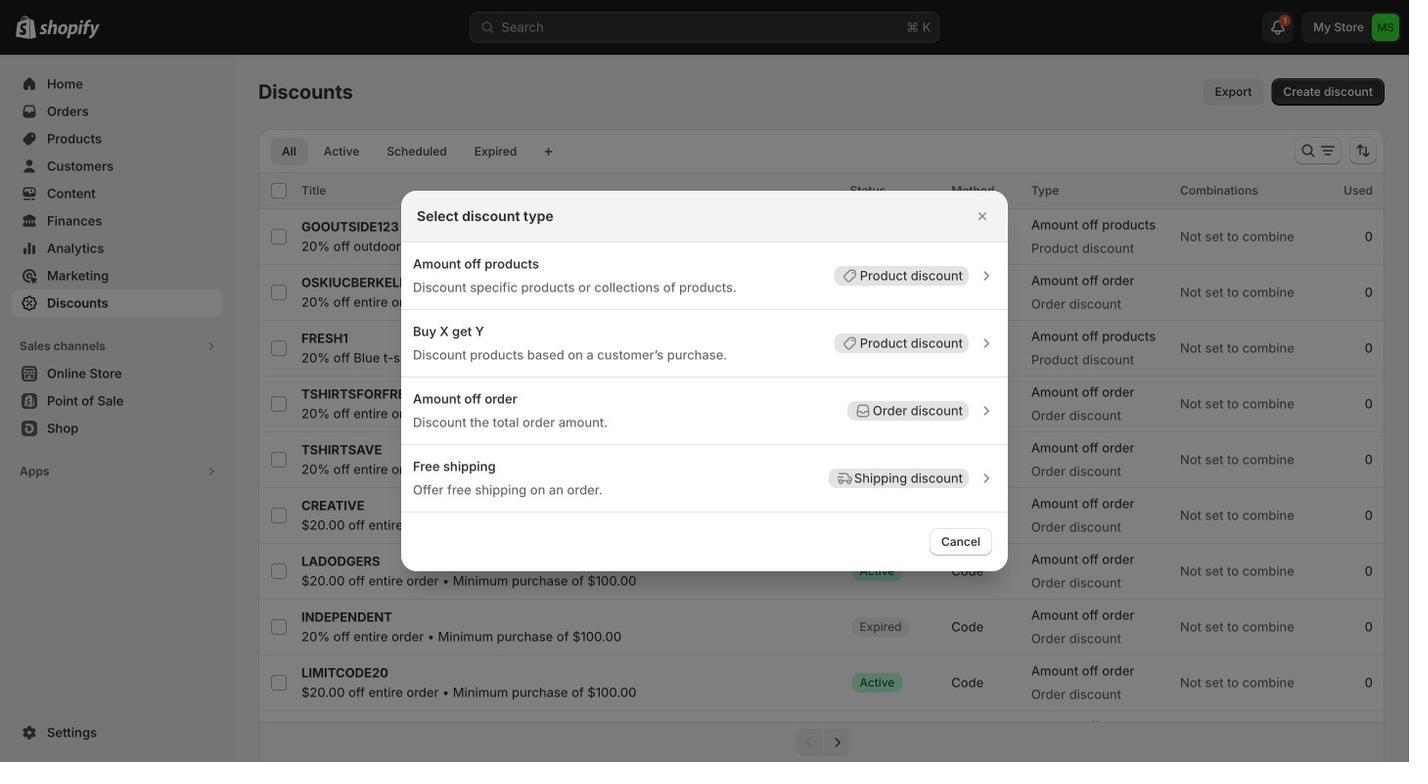 Task type: describe. For each thing, give the bounding box(es) containing it.
pagination element
[[258, 723, 1385, 763]]



Task type: locate. For each thing, give the bounding box(es) containing it.
dialog
[[0, 191, 1410, 572]]

tab list
[[266, 137, 533, 165]]

shopify image
[[39, 19, 100, 39]]



Task type: vqa. For each thing, say whether or not it's contained in the screenshot.
dialog
yes



